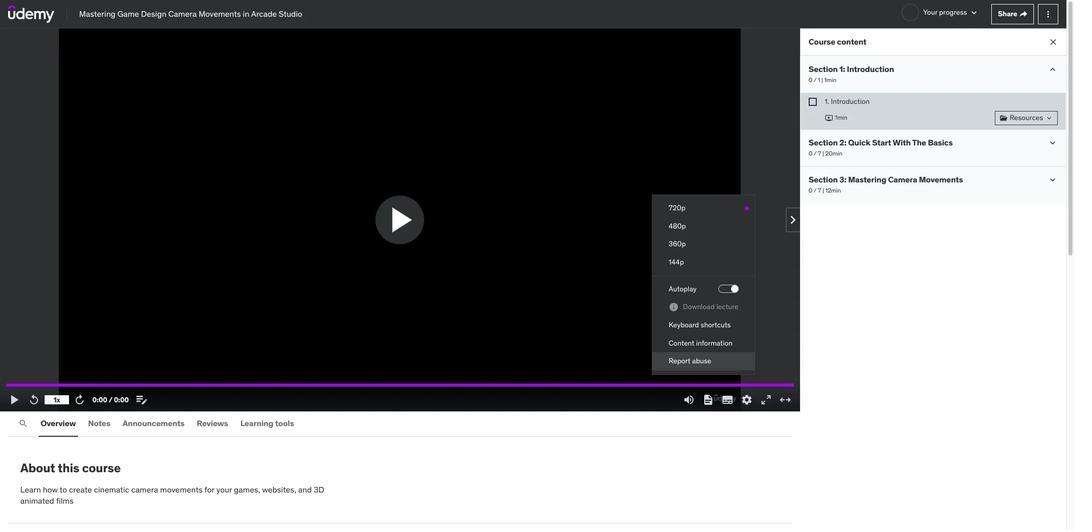 Task type: locate. For each thing, give the bounding box(es) containing it.
1min right the "1"
[[824, 76, 836, 84]]

| left 12min
[[822, 187, 824, 194]]

mastering inside section 3: mastering camera movements 0 / 7 | 12min
[[848, 174, 886, 184]]

cinematic
[[94, 485, 129, 495]]

2 0:00 from the left
[[114, 396, 129, 405]]

1 7 from the top
[[818, 150, 821, 157]]

0 inside section 2: quick start with the basics 0 / 7 | 20min
[[809, 150, 812, 157]]

play introduction image
[[825, 114, 833, 122]]

udemy image
[[8, 5, 54, 23]]

mastering game design camera movements in arcade studio
[[79, 9, 302, 19]]

small image
[[969, 8, 979, 18], [1048, 64, 1058, 75], [1048, 175, 1058, 185]]

0 vertical spatial small image
[[969, 8, 979, 18]]

close course content sidebar image
[[1048, 37, 1058, 47]]

| inside section 1: introduction 0 / 1 | 1min
[[821, 76, 823, 84]]

introduction right 1.
[[831, 97, 870, 106]]

1x
[[54, 396, 60, 405]]

your
[[216, 485, 232, 495]]

autoplay button
[[653, 280, 755, 298]]

0:00 left the add note 'icon' on the bottom of page
[[114, 396, 129, 405]]

1 0 from the top
[[809, 76, 812, 84]]

1 horizontal spatial mastering
[[848, 174, 886, 184]]

section
[[809, 64, 838, 74], [809, 137, 838, 147], [809, 174, 838, 184]]

mastering
[[79, 9, 116, 19], [848, 174, 886, 184]]

introduction right 1:
[[847, 64, 894, 74]]

2 7 from the top
[[818, 187, 821, 194]]

learning tools button
[[238, 412, 296, 436]]

camera for design
[[168, 9, 197, 19]]

1:
[[839, 64, 845, 74]]

3 section from the top
[[809, 174, 838, 184]]

section inside section 3: mastering camera movements 0 / 7 | 12min
[[809, 174, 838, 184]]

camera right design
[[168, 9, 197, 19]]

xsmall image right share
[[1019, 10, 1027, 18]]

144p
[[669, 258, 684, 267]]

0 vertical spatial introduction
[[847, 64, 894, 74]]

1min
[[824, 76, 836, 84], [835, 114, 847, 121]]

section up 12min
[[809, 174, 838, 184]]

settings image
[[741, 394, 753, 406]]

| inside section 2: quick start with the basics 0 / 7 | 20min
[[822, 150, 824, 157]]

/ left the '20min'
[[814, 150, 816, 157]]

0 vertical spatial 0
[[809, 76, 812, 84]]

| left the '20min'
[[822, 150, 824, 157]]

tools
[[275, 419, 294, 429]]

create
[[69, 485, 92, 495]]

1 horizontal spatial camera
[[888, 174, 917, 184]]

xsmall image
[[1019, 10, 1027, 18], [809, 98, 817, 106], [1000, 114, 1008, 122], [1045, 114, 1053, 122]]

2 section from the top
[[809, 137, 838, 147]]

xsmall image left resources
[[1000, 114, 1008, 122]]

camera down with
[[888, 174, 917, 184]]

small image right progress
[[969, 8, 979, 18]]

camera inside section 3: mastering camera movements 0 / 7 | 12min
[[888, 174, 917, 184]]

/ inside section 1: introduction 0 / 1 | 1min
[[814, 76, 816, 84]]

/ left the "1"
[[814, 76, 816, 84]]

go to next lecture image
[[785, 212, 801, 228]]

0 horizontal spatial movements
[[199, 9, 241, 19]]

1 vertical spatial section
[[809, 137, 838, 147]]

camera
[[168, 9, 197, 19], [888, 174, 917, 184]]

small image down the close course content sidebar icon
[[1048, 64, 1058, 75]]

0 left 12min
[[809, 187, 812, 194]]

360p
[[669, 240, 686, 249]]

section up the '20min'
[[809, 137, 838, 147]]

movements
[[199, 9, 241, 19], [919, 174, 963, 184]]

0 horizontal spatial 0:00
[[92, 396, 107, 405]]

0 vertical spatial mastering
[[79, 9, 116, 19]]

download lecture
[[683, 303, 739, 312]]

720p
[[669, 204, 686, 213]]

section inside section 1: introduction 0 / 1 | 1min
[[809, 64, 838, 74]]

resolution group
[[653, 200, 755, 272]]

fullscreen image
[[760, 394, 772, 406]]

144p button
[[653, 254, 755, 272]]

7 left the '20min'
[[818, 150, 821, 157]]

content
[[669, 339, 694, 348]]

1 vertical spatial small image
[[1048, 64, 1058, 75]]

sidebar element
[[800, 28, 1067, 531]]

small image
[[1048, 138, 1058, 148]]

2 vertical spatial section
[[809, 174, 838, 184]]

/
[[814, 76, 816, 84], [814, 150, 816, 157], [814, 187, 816, 194], [109, 396, 112, 405]]

0 horizontal spatial camera
[[168, 9, 197, 19]]

xsmall image right resources
[[1045, 114, 1053, 122]]

xsmall image left 1.
[[809, 98, 817, 106]]

introduction
[[847, 64, 894, 74], [831, 97, 870, 106]]

1 vertical spatial movements
[[919, 174, 963, 184]]

0
[[809, 76, 812, 84], [809, 150, 812, 157], [809, 187, 812, 194]]

0:00
[[92, 396, 107, 405], [114, 396, 129, 405]]

resources button
[[995, 111, 1058, 125]]

keyboard shortcuts button
[[653, 317, 755, 335]]

subtitles image
[[721, 394, 733, 406]]

lecture
[[716, 303, 739, 312]]

1 horizontal spatial 0:00
[[114, 396, 129, 405]]

small image down small image
[[1048, 175, 1058, 185]]

1min inside section 1: introduction 0 / 1 | 1min
[[824, 76, 836, 84]]

3 0 from the top
[[809, 187, 812, 194]]

0:00 / 0:00
[[92, 396, 129, 405]]

2 vertical spatial 0
[[809, 187, 812, 194]]

1 vertical spatial introduction
[[831, 97, 870, 106]]

0 vertical spatial 1min
[[824, 76, 836, 84]]

expanded view image
[[779, 394, 791, 406]]

basics
[[928, 137, 953, 147]]

1 vertical spatial camera
[[888, 174, 917, 184]]

section 2: quick start with the basics 0 / 7 | 20min
[[809, 137, 953, 157]]

0 vertical spatial movements
[[199, 9, 241, 19]]

1 horizontal spatial movements
[[919, 174, 963, 184]]

3:
[[839, 174, 846, 184]]

autoplay
[[669, 284, 697, 294]]

2 vertical spatial small image
[[1048, 175, 1058, 185]]

section up the "1"
[[809, 64, 838, 74]]

3d
[[314, 485, 324, 495]]

play video image
[[386, 204, 418, 236]]

reviews button
[[195, 412, 230, 436]]

movements left "in"
[[199, 9, 241, 19]]

play image
[[9, 394, 21, 406]]

mastering left 'game'
[[79, 9, 116, 19]]

small image inside your progress dropdown button
[[969, 8, 979, 18]]

2 0 from the top
[[809, 150, 812, 157]]

0 left the '20min'
[[809, 150, 812, 157]]

movements down basics
[[919, 174, 963, 184]]

1 section from the top
[[809, 64, 838, 74]]

1min right play introduction "icon"
[[835, 114, 847, 121]]

/ left 12min
[[814, 187, 816, 194]]

0 left the "1"
[[809, 76, 812, 84]]

menu
[[653, 195, 755, 375]]

progress
[[939, 8, 967, 17]]

| right the "1"
[[821, 76, 823, 84]]

section 1: introduction 0 / 1 | 1min
[[809, 64, 894, 84]]

0 vertical spatial 7
[[818, 150, 821, 157]]

section inside section 2: quick start with the basics 0 / 7 | 20min
[[809, 137, 838, 147]]

0 vertical spatial |
[[821, 76, 823, 84]]

0:00 right the forward 5 seconds image
[[92, 396, 107, 405]]

small image for section 3: mastering camera movements
[[1048, 175, 1058, 185]]

game
[[117, 9, 139, 19]]

learn how to create cinematic camera movements for your games, websites, and 3d animated films
[[20, 485, 324, 506]]

0 horizontal spatial mastering
[[79, 9, 116, 19]]

section for section 3: mastering camera movements
[[809, 174, 838, 184]]

movements inside section 3: mastering camera movements 0 / 7 | 12min
[[919, 174, 963, 184]]

0 vertical spatial section
[[809, 64, 838, 74]]

mastering right 3:
[[848, 174, 886, 184]]

in
[[243, 9, 249, 19]]

1 vertical spatial 0
[[809, 150, 812, 157]]

section 3: mastering camera movements 0 / 7 | 12min
[[809, 174, 963, 194]]

7 inside section 3: mastering camera movements 0 / 7 | 12min
[[818, 187, 821, 194]]

480p button
[[653, 218, 755, 236]]

transcript in sidebar region image
[[702, 394, 714, 406]]

/ inside section 2: quick start with the basics 0 / 7 | 20min
[[814, 150, 816, 157]]

0 vertical spatial camera
[[168, 9, 197, 19]]

7 left 12min
[[818, 187, 821, 194]]

share
[[998, 9, 1017, 18]]

7
[[818, 150, 821, 157], [818, 187, 821, 194]]

your
[[923, 8, 937, 17]]

1 vertical spatial 7
[[818, 187, 821, 194]]

to
[[60, 485, 67, 495]]

2 vertical spatial |
[[822, 187, 824, 194]]

1 vertical spatial |
[[822, 150, 824, 157]]

learn
[[20, 485, 41, 495]]

|
[[821, 76, 823, 84], [822, 150, 824, 157], [822, 187, 824, 194]]

1 vertical spatial mastering
[[848, 174, 886, 184]]

1. introduction
[[825, 97, 870, 106]]

rewind 5 seconds image
[[28, 394, 40, 406]]



Task type: describe. For each thing, give the bounding box(es) containing it.
/ inside section 3: mastering camera movements 0 / 7 | 12min
[[814, 187, 816, 194]]

and
[[298, 485, 312, 495]]

how
[[43, 485, 58, 495]]

keyboard shortcuts
[[669, 321, 731, 330]]

movements
[[160, 485, 203, 495]]

0 inside section 3: mastering camera movements 0 / 7 | 12min
[[809, 187, 812, 194]]

small image for section 1: introduction
[[1048, 64, 1058, 75]]

start
[[872, 137, 891, 147]]

480p
[[669, 222, 686, 231]]

notes
[[88, 419, 110, 429]]

360p button
[[653, 236, 755, 254]]

search image
[[18, 419, 28, 429]]

overview
[[41, 419, 76, 429]]

menu containing 720p
[[653, 195, 755, 375]]

course
[[809, 37, 835, 47]]

camera
[[131, 485, 158, 495]]

websites,
[[262, 485, 296, 495]]

games,
[[234, 485, 260, 495]]

0 inside section 1: introduction 0 / 1 | 1min
[[809, 76, 812, 84]]

mute image
[[683, 394, 695, 406]]

report
[[669, 357, 691, 366]]

section 2: quick start with the basics button
[[809, 137, 953, 148]]

design
[[141, 9, 166, 19]]

xsmall image inside share button
[[1019, 10, 1027, 18]]

download
[[683, 303, 715, 312]]

animated
[[20, 496, 54, 506]]

the
[[912, 137, 926, 147]]

content
[[837, 37, 866, 47]]

movements for design
[[199, 9, 241, 19]]

learning tools
[[240, 419, 294, 429]]

keyboard
[[669, 321, 699, 330]]

notes button
[[86, 412, 112, 436]]

introduction inside section 1: introduction 0 / 1 | 1min
[[847, 64, 894, 74]]

content information
[[669, 339, 733, 348]]

report abuse
[[669, 357, 711, 366]]

mastering game design camera movements in arcade studio link
[[79, 8, 302, 20]]

films
[[56, 496, 74, 506]]

report abuse button
[[653, 353, 755, 371]]

add note image
[[135, 394, 148, 406]]

section 1: introduction button
[[809, 64, 894, 74]]

arcade
[[251, 9, 277, 19]]

720p button
[[653, 200, 755, 218]]

12min
[[825, 187, 841, 194]]

2:
[[839, 137, 846, 147]]

section for section 2: quick start with the basics
[[809, 137, 838, 147]]

| inside section 3: mastering camera movements 0 / 7 | 12min
[[822, 187, 824, 194]]

1 0:00 from the left
[[92, 396, 107, 405]]

share button
[[992, 4, 1034, 24]]

for
[[205, 485, 214, 495]]

1 vertical spatial 1min
[[835, 114, 847, 121]]

overview button
[[39, 412, 78, 436]]

quick
[[848, 137, 870, 147]]

1.
[[825, 97, 829, 106]]

information
[[696, 339, 733, 348]]

1x button
[[45, 392, 69, 409]]

with
[[893, 137, 911, 147]]

announcements
[[123, 419, 185, 429]]

progress bar slider
[[6, 380, 794, 392]]

resources
[[1010, 113, 1043, 122]]

about
[[20, 461, 55, 476]]

about this course
[[20, 461, 121, 476]]

your progress
[[923, 8, 967, 17]]

forward 5 seconds image
[[74, 394, 86, 406]]

movements for mastering
[[919, 174, 963, 184]]

7 inside section 2: quick start with the basics 0 / 7 | 20min
[[818, 150, 821, 157]]

course
[[82, 461, 121, 476]]

announcements button
[[121, 412, 187, 436]]

actions image
[[1043, 9, 1053, 19]]

abuse
[[692, 357, 711, 366]]

section for section 1: introduction
[[809, 64, 838, 74]]

reviews
[[197, 419, 228, 429]]

course content
[[809, 37, 866, 47]]

studio
[[279, 9, 302, 19]]

your progress button
[[902, 4, 979, 21]]

shortcuts
[[701, 321, 731, 330]]

get info image
[[669, 303, 679, 313]]

/ up notes
[[109, 396, 112, 405]]

section 3: mastering camera movements button
[[809, 174, 963, 185]]

20min
[[825, 150, 842, 157]]

this
[[58, 461, 79, 476]]

learning
[[240, 419, 273, 429]]

1
[[818, 76, 820, 84]]

content information button
[[653, 335, 755, 353]]

camera for mastering
[[888, 174, 917, 184]]



Task type: vqa. For each thing, say whether or not it's contained in the screenshot.
1 ARTICLE
no



